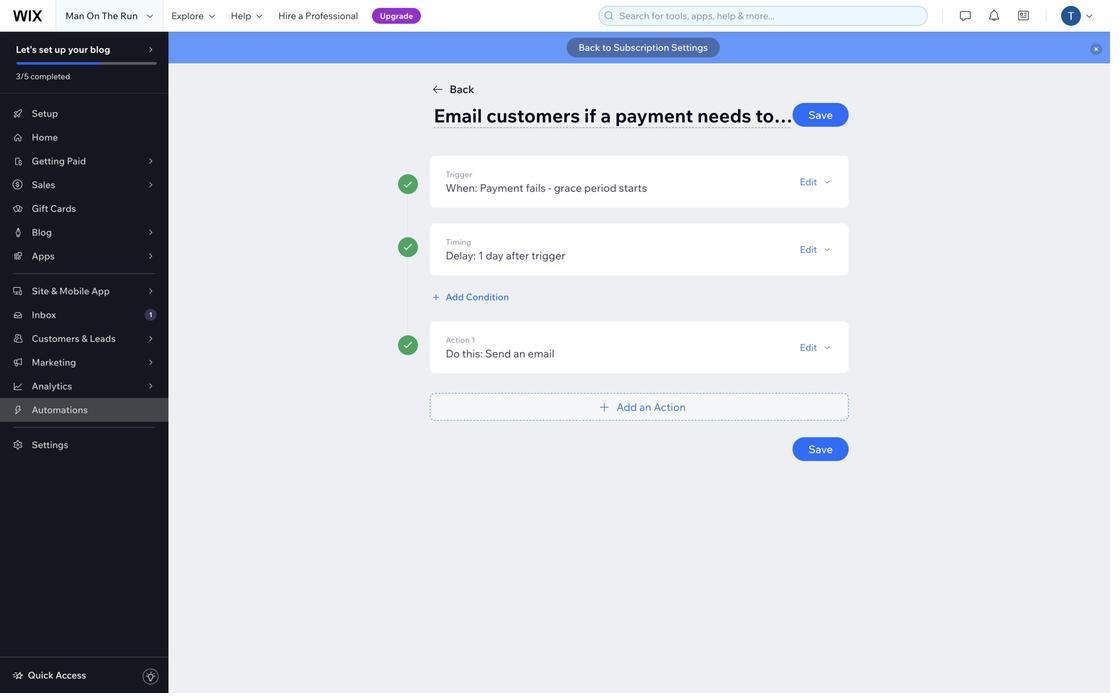 Task type: vqa. For each thing, say whether or not it's contained in the screenshot.
3rd Edit
yes



Task type: locate. For each thing, give the bounding box(es) containing it.
2 vertical spatial 1
[[472, 335, 475, 345]]

starts
[[619, 181, 647, 195]]

1 save from the top
[[809, 108, 833, 122]]

save button for back button at the left top of the page
[[793, 103, 849, 127]]

1 vertical spatial a
[[601, 104, 611, 127]]

a right 'if'
[[601, 104, 611, 127]]

0 horizontal spatial an
[[513, 347, 525, 360]]

getting paid
[[32, 155, 86, 167]]

edit button
[[800, 176, 833, 188], [800, 244, 833, 256], [800, 342, 833, 354]]

1 save button from the top
[[793, 103, 849, 127]]

back left subscription
[[579, 42, 600, 53]]

0 horizontal spatial to
[[602, 42, 611, 53]]

1 horizontal spatial &
[[82, 333, 88, 345]]

& right the site
[[51, 285, 57, 297]]

email
[[434, 104, 482, 127]]

home link
[[0, 126, 168, 149]]

settings inside sidebar element
[[32, 439, 68, 451]]

back for back
[[450, 83, 474, 96]]

to left be at top
[[756, 104, 774, 127]]

0 vertical spatial to
[[602, 42, 611, 53]]

1 vertical spatial save button
[[793, 438, 849, 462]]

action inside action 1 do this: send an email
[[446, 335, 470, 345]]

2 vertical spatial edit
[[800, 342, 817, 353]]

add inside button
[[446, 291, 464, 303]]

let's
[[16, 44, 37, 55]]

save button
[[793, 103, 849, 127], [793, 438, 849, 462]]

0 horizontal spatial back
[[450, 83, 474, 96]]

to inside button
[[602, 42, 611, 53]]

0 vertical spatial edit button
[[800, 176, 833, 188]]

0 vertical spatial back
[[579, 42, 600, 53]]

2 save from the top
[[809, 443, 833, 456]]

back to subscription settings alert
[[168, 32, 1110, 63]]

Search for tools, apps, help & more... field
[[615, 7, 923, 25]]

back
[[579, 42, 600, 53], [450, 83, 474, 96]]

0 vertical spatial action
[[446, 335, 470, 345]]

back up email
[[450, 83, 474, 96]]

1 horizontal spatial an
[[639, 401, 651, 414]]

to left subscription
[[602, 42, 611, 53]]

1 horizontal spatial to
[[756, 104, 774, 127]]

action
[[446, 335, 470, 345], [654, 401, 686, 414]]

1 inside sidebar element
[[149, 311, 152, 319]]

0 horizontal spatial action
[[446, 335, 470, 345]]

if
[[584, 104, 597, 127]]

action 1 do this: send an email
[[446, 335, 554, 360]]

settings right subscription
[[671, 42, 708, 53]]

0 vertical spatial save
[[809, 108, 833, 122]]

3 edit button from the top
[[800, 342, 833, 354]]

upgrade button
[[372, 8, 421, 24]]

0 vertical spatial add
[[446, 291, 464, 303]]

2 vertical spatial edit button
[[800, 342, 833, 354]]

add for add condition
[[446, 291, 464, 303]]

upgrade
[[380, 11, 413, 21]]

save button for add an action button on the bottom of page
[[793, 438, 849, 462]]

an
[[513, 347, 525, 360], [639, 401, 651, 414]]

trigger when: payment fails - grace period starts
[[446, 169, 647, 195]]

0 horizontal spatial a
[[298, 10, 303, 21]]

grace
[[554, 181, 582, 195]]

1 vertical spatial action
[[654, 401, 686, 414]]

1 vertical spatial an
[[639, 401, 651, 414]]

0 horizontal spatial &
[[51, 285, 57, 297]]

a
[[298, 10, 303, 21], [601, 104, 611, 127]]

paid
[[67, 155, 86, 167]]

edit button for email
[[800, 342, 833, 354]]

marketing button
[[0, 351, 168, 375]]

0 vertical spatial a
[[298, 10, 303, 21]]

0 vertical spatial edit
[[800, 176, 817, 187]]

blog button
[[0, 221, 168, 244]]

1 vertical spatial add
[[617, 401, 637, 414]]

resubmitted
[[805, 104, 914, 127]]

1 vertical spatial edit button
[[800, 244, 833, 256]]

2 horizontal spatial 1
[[478, 249, 483, 262]]

sales button
[[0, 173, 168, 197]]

1 vertical spatial settings
[[32, 439, 68, 451]]

0 vertical spatial 1
[[478, 249, 483, 262]]

1 vertical spatial to
[[756, 104, 774, 127]]

save for back button at the left top of the page
[[809, 108, 833, 122]]

1 horizontal spatial action
[[654, 401, 686, 414]]

1 horizontal spatial a
[[601, 104, 611, 127]]

settings
[[671, 42, 708, 53], [32, 439, 68, 451]]

be
[[778, 104, 801, 127]]

hire
[[278, 10, 296, 21]]

timing delay: 1 day after trigger
[[446, 237, 565, 262]]

edit for period
[[800, 176, 817, 187]]

1 horizontal spatial add
[[617, 401, 637, 414]]

settings link
[[0, 433, 168, 457]]

add inside button
[[617, 401, 637, 414]]

& left leads
[[82, 333, 88, 345]]

getting paid button
[[0, 149, 168, 173]]

0 vertical spatial settings
[[671, 42, 708, 53]]

site & mobile app button
[[0, 280, 168, 303]]

customers & leads button
[[0, 327, 168, 351]]

0 horizontal spatial 1
[[149, 311, 152, 319]]

gift
[[32, 203, 48, 214]]

1 vertical spatial save
[[809, 443, 833, 456]]

2 save button from the top
[[793, 438, 849, 462]]

0 horizontal spatial settings
[[32, 439, 68, 451]]

to
[[602, 42, 611, 53], [756, 104, 774, 127]]

quick access button
[[12, 670, 86, 682]]

add
[[446, 291, 464, 303], [617, 401, 637, 414]]

1 edit button from the top
[[800, 176, 833, 188]]

save
[[809, 108, 833, 122], [809, 443, 833, 456]]

1 horizontal spatial back
[[579, 42, 600, 53]]

1 vertical spatial &
[[82, 333, 88, 345]]

0 vertical spatial &
[[51, 285, 57, 297]]

1
[[478, 249, 483, 262], [149, 311, 152, 319], [472, 335, 475, 345]]

a right hire
[[298, 10, 303, 21]]

payment
[[615, 104, 693, 127]]

when:
[[446, 181, 477, 195]]

edit
[[800, 176, 817, 187], [800, 244, 817, 255], [800, 342, 817, 353]]

back inside alert
[[579, 42, 600, 53]]

1 vertical spatial edit
[[800, 244, 817, 255]]

1 horizontal spatial 1
[[472, 335, 475, 345]]

3 edit from the top
[[800, 342, 817, 353]]

0 vertical spatial save button
[[793, 103, 849, 127]]

1 horizontal spatial settings
[[671, 42, 708, 53]]

subscription
[[613, 42, 669, 53]]

trigger
[[446, 169, 472, 179]]

automations
[[32, 404, 88, 416]]

0 horizontal spatial add
[[446, 291, 464, 303]]

add for add an action
[[617, 401, 637, 414]]

add an action button
[[430, 393, 849, 421]]

customers
[[486, 104, 580, 127]]

1 vertical spatial 1
[[149, 311, 152, 319]]

quick access
[[28, 670, 86, 682]]

apps
[[32, 250, 55, 262]]

0 vertical spatial an
[[513, 347, 525, 360]]

1 edit from the top
[[800, 176, 817, 187]]

settings down automations
[[32, 439, 68, 451]]

back for back to subscription settings
[[579, 42, 600, 53]]

1 vertical spatial back
[[450, 83, 474, 96]]



Task type: describe. For each thing, give the bounding box(es) containing it.
hire a professional link
[[270, 0, 366, 32]]

save for add an action button on the bottom of page
[[809, 443, 833, 456]]

add condition button
[[430, 291, 509, 303]]

professional
[[305, 10, 358, 21]]

condition
[[466, 291, 509, 303]]

delay:
[[446, 249, 476, 262]]

action inside button
[[654, 401, 686, 414]]

fails
[[526, 181, 546, 195]]

up
[[55, 44, 66, 55]]

analytics
[[32, 381, 72, 392]]

back button
[[430, 81, 474, 97]]

let's set up your blog
[[16, 44, 110, 55]]

sales
[[32, 179, 55, 191]]

apps button
[[0, 244, 168, 268]]

sidebar element
[[0, 32, 168, 694]]

customers
[[32, 333, 79, 345]]

cards
[[50, 203, 76, 214]]

site & mobile app
[[32, 285, 110, 297]]

getting
[[32, 155, 65, 167]]

period
[[584, 181, 617, 195]]

add condition
[[446, 291, 509, 303]]

run
[[120, 10, 138, 21]]

send
[[485, 347, 511, 360]]

help
[[231, 10, 251, 21]]

customers & leads
[[32, 333, 116, 345]]

3/5
[[16, 71, 29, 81]]

blog
[[32, 227, 52, 238]]

blog
[[90, 44, 110, 55]]

3/5 completed
[[16, 71, 70, 81]]

add an action
[[617, 401, 686, 414]]

payment
[[480, 181, 523, 195]]

this:
[[462, 347, 483, 360]]

your
[[68, 44, 88, 55]]

set
[[39, 44, 52, 55]]

the
[[102, 10, 118, 21]]

setup link
[[0, 102, 168, 126]]

trigger
[[531, 249, 565, 262]]

day
[[486, 249, 504, 262]]

edit button for period
[[800, 176, 833, 188]]

man
[[65, 10, 84, 21]]

2 edit button from the top
[[800, 244, 833, 256]]

explore
[[171, 10, 204, 21]]

analytics button
[[0, 375, 168, 398]]

timing
[[446, 237, 471, 247]]

help button
[[223, 0, 270, 32]]

-
[[548, 181, 552, 195]]

& for site
[[51, 285, 57, 297]]

inbox
[[32, 309, 56, 321]]

marketing
[[32, 357, 76, 368]]

completed
[[30, 71, 70, 81]]

hire a professional
[[278, 10, 358, 21]]

back to subscription settings
[[579, 42, 708, 53]]

gift cards
[[32, 203, 76, 214]]

leads
[[90, 333, 116, 345]]

after
[[506, 249, 529, 262]]

site
[[32, 285, 49, 297]]

needs
[[697, 104, 751, 127]]

1 inside timing delay: 1 day after trigger
[[478, 249, 483, 262]]

1 inside action 1 do this: send an email
[[472, 335, 475, 345]]

do
[[446, 347, 460, 360]]

access
[[56, 670, 86, 682]]

quick
[[28, 670, 53, 682]]

mobile
[[59, 285, 89, 297]]

man on the run
[[65, 10, 138, 21]]

edit for email
[[800, 342, 817, 353]]

back to subscription settings button
[[567, 38, 720, 57]]

& for customers
[[82, 333, 88, 345]]

app
[[91, 285, 110, 297]]

automations link
[[0, 398, 168, 422]]

email customers if a payment needs to be resubmitted
[[434, 104, 914, 127]]

an inside action 1 do this: send an email
[[513, 347, 525, 360]]

email
[[528, 347, 554, 360]]

gift cards link
[[0, 197, 168, 221]]

settings inside button
[[671, 42, 708, 53]]

2 edit from the top
[[800, 244, 817, 255]]

home
[[32, 131, 58, 143]]

an inside button
[[639, 401, 651, 414]]

setup
[[32, 108, 58, 119]]

on
[[86, 10, 100, 21]]



